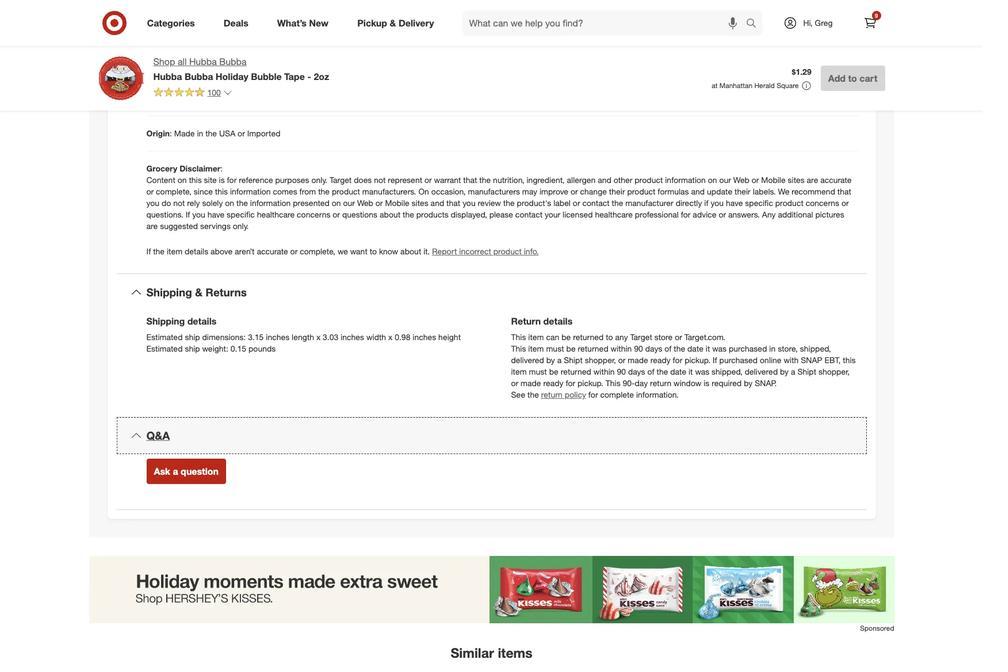 Task type: vqa. For each thing, say whether or not it's contained in the screenshot.
"Open" inside Cell Phone Activation Counter Open Until 8:00Pm
no



Task type: locate. For each thing, give the bounding box(es) containing it.
the left usa
[[206, 128, 217, 138]]

disclaimer
[[180, 164, 221, 173]]

item down return
[[529, 344, 544, 353]]

055-
[[228, 93, 244, 103]]

imported
[[247, 128, 281, 138]]

0 vertical spatial days
[[646, 344, 663, 353]]

licensed
[[563, 210, 593, 219]]

1 horizontal spatial complete,
[[300, 246, 336, 256]]

for up policy at bottom right
[[566, 378, 576, 388]]

1 horizontal spatial shipped,
[[801, 344, 832, 353]]

contact down change
[[583, 198, 610, 208]]

0 horizontal spatial this
[[189, 175, 202, 185]]

information down reference
[[230, 187, 271, 196]]

1 horizontal spatial web
[[734, 175, 750, 185]]

100
[[208, 87, 221, 97]]

1 horizontal spatial concerns
[[806, 198, 840, 208]]

the down reference
[[237, 198, 248, 208]]

0 vertical spatial this
[[189, 175, 202, 185]]

0 vertical spatial to
[[849, 73, 858, 84]]

cart
[[860, 73, 878, 84]]

information down 'comes'
[[250, 198, 291, 208]]

0 vertical spatial estimated
[[147, 332, 183, 342]]

ask a question button
[[147, 459, 226, 484]]

inches right 0.98
[[413, 332, 437, 342]]

0 horizontal spatial ready
[[544, 378, 564, 388]]

web
[[734, 175, 750, 185], [357, 198, 374, 208]]

bubba
[[219, 56, 247, 67], [185, 71, 213, 82]]

return left policy at bottom right
[[542, 390, 563, 399]]

displayed,
[[451, 210, 488, 219]]

return up information.
[[651, 378, 672, 388]]

deals
[[224, 17, 249, 29]]

0 horizontal spatial web
[[357, 198, 374, 208]]

you down the rely
[[193, 210, 205, 219]]

in right made
[[197, 128, 203, 138]]

1 vertical spatial target
[[631, 332, 653, 342]]

nutrition,
[[493, 175, 525, 185]]

1 vertical spatial shipped,
[[712, 367, 743, 376]]

0 vertical spatial have
[[727, 198, 743, 208]]

0 vertical spatial sites
[[789, 175, 805, 185]]

have
[[727, 198, 743, 208], [208, 210, 225, 219]]

be
[[562, 332, 571, 342], [567, 344, 576, 353], [550, 367, 559, 376]]

made up day
[[628, 355, 649, 365]]

0 vertical spatial complete,
[[156, 187, 192, 196]]

sites up we at the top of page
[[789, 175, 805, 185]]

details inside "shipping details estimated ship dimensions: 3.15 inches length x 3.03 inches width x 0.98 inches height estimated ship weight: 0.15 pounds"
[[188, 315, 217, 327]]

shipt up policy at bottom right
[[564, 355, 583, 365]]

inches up pounds
[[266, 332, 290, 342]]

1 x from the left
[[317, 332, 321, 342]]

this
[[512, 332, 526, 342], [512, 344, 526, 353], [606, 378, 621, 388]]

0 vertical spatial 90
[[635, 344, 644, 353]]

to right add
[[849, 73, 858, 84]]

0 horizontal spatial target
[[330, 175, 352, 185]]

advertisement region
[[89, 556, 895, 623]]

from
[[300, 187, 316, 196]]

0 vertical spatial was
[[713, 344, 727, 353]]

x left 0.98
[[389, 332, 393, 342]]

a down the can
[[558, 355, 562, 365]]

1 vertical spatial not
[[173, 198, 185, 208]]

1 vertical spatial ship
[[185, 344, 200, 353]]

or up on
[[425, 175, 432, 185]]

0 horizontal spatial sites
[[412, 198, 429, 208]]

purchased
[[729, 344, 768, 353], [720, 355, 758, 365]]

made up see in the right of the page
[[521, 378, 542, 388]]

1 horizontal spatial their
[[735, 187, 751, 196]]

0 vertical spatial purchased
[[729, 344, 768, 353]]

90 up day
[[635, 344, 644, 353]]

or down manufacturers.
[[376, 198, 383, 208]]

required
[[712, 378, 742, 388]]

ready up return policy link
[[544, 378, 564, 388]]

shipping inside dropdown button
[[147, 286, 192, 299]]

details up the can
[[544, 315, 573, 327]]

0 vertical spatial and
[[598, 175, 612, 185]]

0 vertical spatial ready
[[651, 355, 671, 365]]

web up questions
[[357, 198, 374, 208]]

x left 3.03 on the left of page
[[317, 332, 321, 342]]

-
[[308, 71, 311, 82]]

similar items region
[[89, 556, 895, 667]]

and
[[598, 175, 612, 185], [692, 187, 705, 196], [431, 198, 445, 208]]

3 inches from the left
[[413, 332, 437, 342]]

above
[[211, 246, 233, 256]]

or right advice
[[719, 210, 727, 219]]

only.
[[312, 175, 328, 185], [233, 221, 249, 231]]

by down with
[[781, 367, 789, 376]]

date up window
[[671, 367, 687, 376]]

0 vertical spatial is
[[219, 175, 225, 185]]

is right window
[[704, 378, 710, 388]]

details up dimensions:
[[188, 315, 217, 327]]

accurate inside grocery disclaimer : content on this site is for reference purposes only.  target does not represent or warrant that the nutrition, ingredient, allergen and other product information on our web or mobile sites are accurate or complete, since this information comes from the product manufacturers.  on occasion, manufacturers may improve or change their product formulas and update their labels.  we recommend that you do not rely solely on the information presented on our web or mobile sites and that you review the product's label or contact the manufacturer directly if you have specific product concerns or questions.  if you have specific healthcare concerns or questions about the products displayed, please contact your licensed healthcare professional for advice or answers.  any additional pictures are suggested servings only.
[[821, 175, 852, 185]]

ship left weight:
[[185, 344, 200, 353]]

if
[[705, 198, 709, 208]]

must down the can
[[547, 344, 565, 353]]

on
[[178, 175, 187, 185], [709, 175, 718, 185], [225, 198, 234, 208], [332, 198, 341, 208]]

1 horizontal spatial inches
[[341, 332, 364, 342]]

shipped, up the required
[[712, 367, 743, 376]]

purchased up the required
[[720, 355, 758, 365]]

1 vertical spatial concerns
[[297, 210, 331, 219]]

width
[[367, 332, 386, 342]]

product
[[635, 175, 663, 185], [332, 187, 360, 196], [628, 187, 656, 196], [776, 198, 804, 208], [494, 246, 522, 256]]

1 horizontal spatial in
[[770, 344, 776, 353]]

about left it.
[[401, 246, 422, 256]]

2 vertical spatial by
[[745, 378, 753, 388]]

within
[[611, 344, 632, 353], [594, 367, 615, 376]]

to right the want
[[370, 246, 377, 256]]

healthcare
[[257, 210, 295, 219], [596, 210, 633, 219]]

: down usa
[[221, 164, 223, 173]]

tcin : 80113815
[[147, 23, 206, 33]]

suggested
[[160, 221, 198, 231]]

details inside return details this item can be returned to any target store or target.com. this item must be returned within 90 days of the date it was purchased in store, shipped, delivered by a shipt shopper, or made ready for pickup. if purchased online with snap ebt, this item must be returned within 90 days of the date it was shipped, delivered by a shipt shopper, or made ready for pickup. this 90-day return window is required by snap. see the return policy for complete information.
[[544, 315, 573, 327]]

report incorrect product info. button
[[432, 246, 539, 257]]

of up day
[[648, 367, 655, 376]]

1 horizontal spatial pickup.
[[685, 355, 711, 365]]

1 horizontal spatial it
[[706, 344, 711, 353]]

and up if
[[692, 187, 705, 196]]

2 horizontal spatial by
[[781, 367, 789, 376]]

the up manufacturers
[[480, 175, 491, 185]]

days
[[646, 344, 663, 353], [629, 367, 646, 376]]

0 horizontal spatial a
[[173, 466, 178, 477]]

1 horizontal spatial our
[[720, 175, 732, 185]]

1 vertical spatial days
[[629, 367, 646, 376]]

2 horizontal spatial this
[[844, 355, 857, 365]]

0 vertical spatial information
[[666, 175, 706, 185]]

1 vertical spatial are
[[147, 221, 158, 231]]

1 horizontal spatial ready
[[651, 355, 671, 365]]

0 horizontal spatial in
[[197, 128, 203, 138]]

you left do on the top left
[[147, 198, 160, 208]]

that up pictures
[[838, 187, 852, 196]]

mobile
[[762, 175, 786, 185], [385, 198, 410, 208]]

only. right servings
[[233, 221, 249, 231]]

this inside return details this item can be returned to any target store or target.com. this item must be returned within 90 days of the date it was purchased in store, shipped, delivered by a shipt shopper, or made ready for pickup. if purchased online with snap ebt, this item must be returned within 90 days of the date it was shipped, delivered by a shipt shopper, or made ready for pickup. this 90-day return window is required by snap. see the return policy for complete information.
[[844, 355, 857, 365]]

0 vertical spatial be
[[562, 332, 571, 342]]

your
[[545, 210, 561, 219]]

& left returns in the left of the page
[[195, 286, 203, 299]]

be up return policy link
[[550, 367, 559, 376]]

days up day
[[629, 367, 646, 376]]

& inside dropdown button
[[195, 286, 203, 299]]

complete, left we
[[300, 246, 336, 256]]

if inside grocery disclaimer : content on this site is for reference purposes only.  target does not represent or warrant that the nutrition, ingredient, allergen and other product information on our web or mobile sites are accurate or complete, since this information comes from the product manufacturers.  on occasion, manufacturers may improve or change their product formulas and update their labels.  we recommend that you do not rely solely on the information presented on our web or mobile sites and that you review the product's label or contact the manufacturer directly if you have specific product concerns or questions.  if you have specific healthcare concerns or questions about the products displayed, please contact your licensed healthcare professional for advice or answers.  any additional pictures are suggested servings only.
[[186, 210, 190, 219]]

snap.
[[756, 378, 777, 388]]

is right site
[[219, 175, 225, 185]]

0 horizontal spatial not
[[173, 198, 185, 208]]

of down "store"
[[665, 344, 672, 353]]

0 horizontal spatial inches
[[266, 332, 290, 342]]

1 horizontal spatial accurate
[[821, 175, 852, 185]]

1 vertical spatial be
[[567, 344, 576, 353]]

shipped, up snap
[[801, 344, 832, 353]]

height
[[439, 332, 461, 342]]

be right the can
[[562, 332, 571, 342]]

warrant
[[434, 175, 461, 185]]

details
[[185, 246, 209, 256], [188, 315, 217, 327], [544, 315, 573, 327]]

2 estimated from the top
[[147, 344, 183, 353]]

grocery disclaimer : content on this site is for reference purposes only.  target does not represent or warrant that the nutrition, ingredient, allergen and other product information on our web or mobile sites are accurate or complete, since this information comes from the product manufacturers.  on occasion, manufacturers may improve or change their product formulas and update their labels.  we recommend that you do not rely solely on the information presented on our web or mobile sites and that you review the product's label or contact the manufacturer directly if you have specific product concerns or questions.  if you have specific healthcare concerns or questions about the products displayed, please contact your licensed healthcare professional for advice or answers.  any additional pictures are suggested servings only.
[[147, 164, 852, 231]]

1 horizontal spatial if
[[186, 210, 190, 219]]

since
[[194, 187, 213, 196]]

grocery
[[147, 164, 178, 173]]

ship left dimensions:
[[185, 332, 200, 342]]

or right "store"
[[675, 332, 683, 342]]

0 horizontal spatial it
[[689, 367, 693, 376]]

must up return policy link
[[529, 367, 547, 376]]

target right any
[[631, 332, 653, 342]]

1 vertical spatial &
[[195, 286, 203, 299]]

sites down on
[[412, 198, 429, 208]]

1 vertical spatial shipping
[[147, 315, 185, 327]]

: inside grocery disclaimer : content on this site is for reference purposes only.  target does not represent or warrant that the nutrition, ingredient, allergen and other product information on our web or mobile sites are accurate or complete, since this information comes from the product manufacturers.  on occasion, manufacturers may improve or change their product formulas and update their labels.  we recommend that you do not rely solely on the information presented on our web or mobile sites and that you review the product's label or contact the manufacturer directly if you have specific product concerns or questions.  if you have specific healthcare concerns or questions about the products displayed, please contact your licensed healthcare professional for advice or answers.  any additional pictures are suggested servings only.
[[221, 164, 223, 173]]

a right ask at the bottom of the page
[[173, 466, 178, 477]]

our
[[720, 175, 732, 185], [343, 198, 355, 208]]

2 horizontal spatial a
[[792, 367, 796, 376]]

made
[[628, 355, 649, 365], [521, 378, 542, 388]]

about down manufacturers.
[[380, 210, 401, 219]]

servings
[[200, 221, 231, 231]]

pickup. down target.com. at the right of the page
[[685, 355, 711, 365]]

2 shipping from the top
[[147, 315, 185, 327]]

1 vertical spatial only.
[[233, 221, 249, 231]]

0 horizontal spatial our
[[343, 198, 355, 208]]

purchased up "online"
[[729, 344, 768, 353]]

1 shipping from the top
[[147, 286, 192, 299]]

0 vertical spatial of
[[665, 344, 672, 353]]

0 horizontal spatial to
[[370, 246, 377, 256]]

item
[[167, 246, 183, 256], [529, 332, 544, 342], [529, 344, 544, 353], [512, 367, 527, 376]]

1 vertical spatial estimated
[[147, 344, 183, 353]]

comes
[[273, 187, 297, 196]]

1 horizontal spatial mobile
[[762, 175, 786, 185]]

shopper, down any
[[585, 355, 617, 365]]

1 horizontal spatial this
[[215, 187, 228, 196]]

delivery
[[399, 17, 434, 29]]

delivered up snap.
[[745, 367, 779, 376]]

of
[[665, 344, 672, 353], [648, 367, 655, 376]]

0 horizontal spatial specific
[[227, 210, 255, 219]]

0 vertical spatial contact
[[583, 198, 610, 208]]

add to cart
[[829, 73, 878, 84]]

are down questions.
[[147, 221, 158, 231]]

ask a question
[[154, 466, 219, 477]]

0 vertical spatial this
[[512, 332, 526, 342]]

specific
[[746, 198, 774, 208], [227, 210, 255, 219]]

hubba right the "all"
[[189, 56, 217, 67]]

new
[[309, 17, 329, 29]]

What can we help you find? suggestions appear below search field
[[463, 10, 749, 36]]

or left questions
[[333, 210, 340, 219]]

delivered up see in the right of the page
[[512, 355, 545, 365]]

0 horizontal spatial date
[[671, 367, 687, 376]]

shipping
[[147, 286, 192, 299], [147, 315, 185, 327]]

healthcare down change
[[596, 210, 633, 219]]

about
[[380, 210, 401, 219], [401, 246, 422, 256]]

(dpci)
[[199, 93, 223, 103]]

if inside return details this item can be returned to any target store or target.com. this item must be returned within 90 days of the date it was purchased in store, shipped, delivered by a shipt shopper, or made ready for pickup. if purchased online with snap ebt, this item must be returned within 90 days of the date it was shipped, delivered by a shipt shopper, or made ready for pickup. this 90-day return window is required by snap. see the return policy for complete information.
[[713, 355, 718, 365]]

90
[[635, 344, 644, 353], [617, 367, 626, 376]]

contact
[[583, 198, 610, 208], [516, 210, 543, 219]]

details for return
[[544, 315, 573, 327]]

not right do on the top left
[[173, 198, 185, 208]]

0 vertical spatial are
[[808, 175, 819, 185]]

9
[[876, 12, 879, 19]]

was up window
[[696, 367, 710, 376]]

return policy link
[[542, 390, 587, 399]]

1 vertical spatial delivered
[[745, 367, 779, 376]]

pickup
[[358, 17, 388, 29]]

0 vertical spatial return
[[651, 378, 672, 388]]

date down target.com. at the right of the page
[[688, 344, 704, 353]]

0 horizontal spatial made
[[521, 378, 542, 388]]

1 horizontal spatial of
[[665, 344, 672, 353]]

1 vertical spatial of
[[648, 367, 655, 376]]

0 horizontal spatial contact
[[516, 210, 543, 219]]

are up recommend
[[808, 175, 819, 185]]

bubble
[[251, 71, 282, 82]]

add
[[829, 73, 846, 84]]

this down disclaimer
[[189, 175, 202, 185]]

0 vertical spatial in
[[197, 128, 203, 138]]

have up answers.
[[727, 198, 743, 208]]

upc
[[147, 58, 164, 68]]

1 inches from the left
[[266, 332, 290, 342]]

healthcare down 'comes'
[[257, 210, 295, 219]]

it up window
[[689, 367, 693, 376]]

2 x from the left
[[389, 332, 393, 342]]

0 horizontal spatial healthcare
[[257, 210, 295, 219]]

0 vertical spatial delivered
[[512, 355, 545, 365]]

accurate up recommend
[[821, 175, 852, 185]]

1 vertical spatial if
[[147, 246, 151, 256]]

was
[[713, 344, 727, 353], [696, 367, 710, 376]]

it down target.com. at the right of the page
[[706, 344, 711, 353]]

shipping inside "shipping details estimated ship dimensions: 3.15 inches length x 3.03 inches width x 0.98 inches height estimated ship weight: 0.15 pounds"
[[147, 315, 185, 327]]

0 vertical spatial a
[[558, 355, 562, 365]]

the down other
[[612, 198, 624, 208]]

their
[[610, 187, 626, 196], [735, 187, 751, 196]]

: for made
[[170, 128, 172, 138]]

questions.
[[147, 210, 184, 219]]

was down target.com. at the right of the page
[[713, 344, 727, 353]]

1 vertical spatial this
[[215, 187, 228, 196]]

1 horizontal spatial &
[[390, 17, 396, 29]]

if down the rely
[[186, 210, 190, 219]]

for down directly
[[682, 210, 691, 219]]

: for 022000293138
[[164, 58, 166, 68]]

you right if
[[711, 198, 724, 208]]

be up policy at bottom right
[[567, 344, 576, 353]]

2 vertical spatial to
[[606, 332, 614, 342]]

shipt
[[564, 355, 583, 365], [798, 367, 817, 376]]

2 horizontal spatial if
[[713, 355, 718, 365]]

any
[[616, 332, 629, 342]]

0 horizontal spatial that
[[447, 198, 461, 208]]

a down with
[[792, 367, 796, 376]]

or
[[238, 128, 245, 138], [425, 175, 432, 185], [752, 175, 760, 185], [147, 187, 154, 196], [571, 187, 578, 196], [376, 198, 383, 208], [573, 198, 581, 208], [842, 198, 850, 208], [333, 210, 340, 219], [719, 210, 727, 219], [291, 246, 298, 256], [675, 332, 683, 342], [619, 355, 626, 365], [512, 378, 519, 388]]

a inside button
[[173, 466, 178, 477]]



Task type: describe. For each thing, give the bounding box(es) containing it.
1 vertical spatial this
[[512, 344, 526, 353]]

1 vertical spatial must
[[529, 367, 547, 376]]

target inside return details this item can be returned to any target store or target.com. this item must be returned within 90 days of the date it was purchased in store, shipped, delivered by a shipt shopper, or made ready for pickup. if purchased online with snap ebt, this item must be returned within 90 days of the date it was shipped, delivered by a shipt shopper, or made ready for pickup. this 90-day return window is required by snap. see the return policy for complete information.
[[631, 332, 653, 342]]

1 vertical spatial pickup.
[[578, 378, 604, 388]]

do
[[162, 198, 171, 208]]

day
[[635, 378, 648, 388]]

presented
[[293, 198, 330, 208]]

for up window
[[673, 355, 683, 365]]

made
[[174, 128, 195, 138]]

item down 'suggested'
[[167, 246, 183, 256]]

directly
[[676, 198, 703, 208]]

0 horizontal spatial have
[[208, 210, 225, 219]]

0 horizontal spatial was
[[696, 367, 710, 376]]

0 horizontal spatial shipt
[[564, 355, 583, 365]]

q&a
[[147, 429, 170, 442]]

or up pictures
[[842, 198, 850, 208]]

shipping & returns button
[[117, 274, 867, 311]]

2 vertical spatial and
[[431, 198, 445, 208]]

q&a button
[[117, 417, 867, 454]]

0 vertical spatial concerns
[[806, 198, 840, 208]]

in inside return details this item can be returned to any target store or target.com. this item must be returned within 90 days of the date it was purchased in store, shipped, delivered by a shipt shopper, or made ready for pickup. if purchased online with snap ebt, this item must be returned within 90 days of the date it was shipped, delivered by a shipt shopper, or made ready for pickup. this 90-day return window is required by snap. see the return policy for complete information.
[[770, 344, 776, 353]]

shipping for shipping details estimated ship dimensions: 3.15 inches length x 3.03 inches width x 0.98 inches height estimated ship weight: 0.15 pounds
[[147, 315, 185, 327]]

at manhattan herald square
[[712, 81, 800, 90]]

0 vertical spatial shipped,
[[801, 344, 832, 353]]

ebt,
[[825, 355, 841, 365]]

1 vertical spatial 90
[[617, 367, 626, 376]]

or up 'licensed'
[[573, 198, 581, 208]]

target inside grocery disclaimer : content on this site is for reference purposes only.  target does not represent or warrant that the nutrition, ingredient, allergen and other product information on our web or mobile sites are accurate or complete, since this information comes from the product manufacturers.  on occasion, manufacturers may improve or change their product formulas and update their labels.  we recommend that you do not rely solely on the information presented on our web or mobile sites and that you review the product's label or contact the manufacturer directly if you have specific product concerns or questions.  if you have specific healthcare concerns or questions about the products displayed, please contact your licensed healthcare professional for advice or answers.  any additional pictures are suggested servings only.
[[330, 175, 352, 185]]

origin : made in the usa or imported
[[147, 128, 281, 138]]

or down allergen
[[571, 187, 578, 196]]

information.
[[637, 390, 679, 399]]

you up displayed,
[[463, 198, 476, 208]]

we
[[338, 246, 348, 256]]

square
[[777, 81, 800, 90]]

0 horizontal spatial bubba
[[185, 71, 213, 82]]

: for 80113815
[[166, 23, 168, 33]]

add to cart button
[[821, 66, 886, 91]]

products
[[417, 210, 449, 219]]

what's new
[[277, 17, 329, 29]]

1 vertical spatial made
[[521, 378, 542, 388]]

& for pickup
[[390, 17, 396, 29]]

1 vertical spatial accurate
[[257, 246, 288, 256]]

2 inches from the left
[[341, 332, 364, 342]]

the down target.com. at the right of the page
[[674, 344, 686, 353]]

on right solely
[[225, 198, 234, 208]]

the right from
[[318, 187, 330, 196]]

the up information.
[[657, 367, 669, 376]]

2 horizontal spatial that
[[838, 187, 852, 196]]

pictures
[[816, 210, 845, 219]]

complete
[[601, 390, 635, 399]]

100 link
[[153, 87, 233, 100]]

the right see in the right of the page
[[528, 390, 539, 399]]

on up the update
[[709, 175, 718, 185]]

similar
[[451, 645, 495, 661]]

0 vertical spatial hubba
[[189, 56, 217, 67]]

does
[[354, 175, 372, 185]]

shipping & returns
[[147, 286, 247, 299]]

0 vertical spatial within
[[611, 344, 632, 353]]

for right policy at bottom right
[[589, 390, 599, 399]]

90-
[[623, 378, 635, 388]]

can
[[547, 332, 560, 342]]

to inside return details this item can be returned to any target store or target.com. this item must be returned within 90 days of the date it was purchased in store, shipped, delivered by a shipt shopper, or made ready for pickup. if purchased online with snap ebt, this item must be returned within 90 days of the date it was shipped, delivered by a shipt shopper, or made ready for pickup. this 90-day return window is required by snap. see the return policy for complete information.
[[606, 332, 614, 342]]

0 vertical spatial pickup.
[[685, 355, 711, 365]]

2 horizontal spatial and
[[692, 187, 705, 196]]

0 vertical spatial bubba
[[219, 56, 247, 67]]

1 vertical spatial returned
[[578, 344, 609, 353]]

or down content
[[147, 187, 154, 196]]

1 vertical spatial shopper,
[[819, 367, 850, 376]]

search
[[741, 18, 769, 30]]

solely
[[202, 198, 223, 208]]

1 horizontal spatial a
[[558, 355, 562, 365]]

the up please on the top
[[504, 198, 515, 208]]

please
[[490, 210, 514, 219]]

2 vertical spatial this
[[606, 378, 621, 388]]

info.
[[524, 246, 539, 256]]

1 horizontal spatial and
[[598, 175, 612, 185]]

2 vertical spatial information
[[250, 198, 291, 208]]

80113815
[[170, 23, 206, 33]]

return details this item can be returned to any target store or target.com. this item must be returned within 90 days of the date it was purchased in store, shipped, delivered by a shipt shopper, or made ready for pickup. if purchased online with snap ebt, this item must be returned within 90 days of the date it was shipped, delivered by a shipt shopper, or made ready for pickup. this 90-day return window is required by snap. see the return policy for complete information.
[[512, 315, 857, 399]]

1 their from the left
[[610, 187, 626, 196]]

policy
[[565, 390, 587, 399]]

on right content
[[178, 175, 187, 185]]

allergen
[[567, 175, 596, 185]]

1 vertical spatial ready
[[544, 378, 564, 388]]

1 vertical spatial about
[[401, 246, 422, 256]]

1 vertical spatial to
[[370, 246, 377, 256]]

0 vertical spatial it
[[706, 344, 711, 353]]

for right site
[[227, 175, 237, 185]]

0 vertical spatial only.
[[312, 175, 328, 185]]

1 vertical spatial shipt
[[798, 367, 817, 376]]

1 vertical spatial contact
[[516, 210, 543, 219]]

hi, greg
[[804, 18, 833, 28]]

want
[[351, 246, 368, 256]]

see
[[512, 390, 526, 399]]

pickup & delivery
[[358, 17, 434, 29]]

0 horizontal spatial shipped,
[[712, 367, 743, 376]]

any
[[763, 210, 776, 219]]

origin
[[147, 128, 170, 138]]

or up see in the right of the page
[[512, 378, 519, 388]]

: left 055-
[[223, 93, 225, 103]]

1 healthcare from the left
[[257, 210, 295, 219]]

pickup & delivery link
[[348, 10, 449, 36]]

search button
[[741, 10, 769, 38]]

incorrect
[[460, 246, 492, 256]]

returns
[[206, 286, 247, 299]]

formulas
[[658, 187, 690, 196]]

sponsored
[[861, 624, 895, 633]]

about inside grocery disclaimer : content on this site is for reference purposes only.  target does not represent or warrant that the nutrition, ingredient, allergen and other product information on our web or mobile sites are accurate or complete, since this information comes from the product manufacturers.  on occasion, manufacturers may improve or change their product formulas and update their labels.  we recommend that you do not rely solely on the information presented on our web or mobile sites and that you review the product's label or contact the manufacturer directly if you have specific product concerns or questions.  if you have specific healthcare concerns or questions about the products displayed, please contact your licensed healthcare professional for advice or answers.  any additional pictures are suggested servings only.
[[380, 210, 401, 219]]

question
[[181, 466, 219, 477]]

9 link
[[858, 10, 883, 36]]

shop
[[153, 56, 175, 67]]

herald
[[755, 81, 775, 90]]

is inside grocery disclaimer : content on this site is for reference purposes only.  target does not represent or warrant that the nutrition, ingredient, allergen and other product information on our web or mobile sites are accurate or complete, since this information comes from the product manufacturers.  on occasion, manufacturers may improve or change their product formulas and update their labels.  we recommend that you do not rely solely on the information presented on our web or mobile sites and that you review the product's label or contact the manufacturer directly if you have specific product concerns or questions.  if you have specific healthcare concerns or questions about the products displayed, please contact your licensed healthcare professional for advice or answers.  any additional pictures are suggested servings only.
[[219, 175, 225, 185]]

greg
[[816, 18, 833, 28]]

change
[[581, 187, 607, 196]]

0 vertical spatial shopper,
[[585, 355, 617, 365]]

3.03
[[323, 332, 339, 342]]

the left products
[[403, 210, 414, 219]]

1 horizontal spatial date
[[688, 344, 704, 353]]

store,
[[778, 344, 799, 353]]

product's
[[517, 198, 552, 208]]

1 horizontal spatial 90
[[635, 344, 644, 353]]

improve
[[540, 187, 569, 196]]

03-
[[244, 93, 256, 103]]

to inside button
[[849, 73, 858, 84]]

manufacturer
[[626, 198, 674, 208]]

aren't
[[235, 246, 255, 256]]

item number (dpci) : 055-03-3450
[[147, 93, 274, 103]]

details for shipping
[[188, 315, 217, 327]]

1 horizontal spatial are
[[808, 175, 819, 185]]

1 vertical spatial within
[[594, 367, 615, 376]]

categories link
[[137, 10, 209, 36]]

item left the can
[[529, 332, 544, 342]]

$1.29
[[793, 67, 812, 77]]

3450
[[256, 93, 274, 103]]

may
[[523, 187, 538, 196]]

2 healthcare from the left
[[596, 210, 633, 219]]

0 vertical spatial web
[[734, 175, 750, 185]]

0 horizontal spatial delivered
[[512, 355, 545, 365]]

& for shipping
[[195, 286, 203, 299]]

upc : 022000293138
[[147, 58, 222, 68]]

on
[[419, 187, 429, 196]]

item up see in the right of the page
[[512, 367, 527, 376]]

022000293138
[[168, 58, 222, 68]]

what's
[[277, 17, 307, 29]]

ingredient,
[[527, 175, 565, 185]]

1 vertical spatial our
[[343, 198, 355, 208]]

online
[[761, 355, 782, 365]]

content
[[147, 175, 175, 185]]

1 vertical spatial purchased
[[720, 355, 758, 365]]

manufacturers
[[468, 187, 520, 196]]

usa
[[219, 128, 236, 138]]

details left above
[[185, 246, 209, 256]]

1 horizontal spatial contact
[[583, 198, 610, 208]]

1 horizontal spatial by
[[745, 378, 753, 388]]

2 vertical spatial returned
[[561, 367, 592, 376]]

0 vertical spatial must
[[547, 344, 565, 353]]

manufacturers.
[[363, 187, 417, 196]]

is inside return details this item can be returned to any target store or target.com. this item must be returned within 90 days of the date it was purchased in store, shipped, delivered by a shipt shopper, or made ready for pickup. if purchased online with snap ebt, this item must be returned within 90 days of the date it was shipped, delivered by a shipt shopper, or made ready for pickup. this 90-day return window is required by snap. see the return policy for complete information.
[[704, 378, 710, 388]]

or left we
[[291, 246, 298, 256]]

1 horizontal spatial made
[[628, 355, 649, 365]]

1 horizontal spatial specific
[[746, 198, 774, 208]]

1 vertical spatial sites
[[412, 198, 429, 208]]

1 vertical spatial mobile
[[385, 198, 410, 208]]

2 vertical spatial be
[[550, 367, 559, 376]]

1 vertical spatial return
[[542, 390, 563, 399]]

recommend
[[792, 187, 836, 196]]

0 vertical spatial returned
[[574, 332, 604, 342]]

answers.
[[729, 210, 761, 219]]

1 horizontal spatial sites
[[789, 175, 805, 185]]

other
[[614, 175, 633, 185]]

2 their from the left
[[735, 187, 751, 196]]

with
[[784, 355, 799, 365]]

or down any
[[619, 355, 626, 365]]

the down 'suggested'
[[153, 246, 165, 256]]

0 vertical spatial by
[[547, 355, 556, 365]]

target.com.
[[685, 332, 726, 342]]

1 ship from the top
[[185, 332, 200, 342]]

image of hubba bubba holiday bubble tape - 2oz image
[[98, 55, 144, 101]]

or up labels.
[[752, 175, 760, 185]]

occasion,
[[432, 187, 466, 196]]

0 horizontal spatial hubba
[[153, 71, 182, 82]]

categories
[[147, 17, 195, 29]]

complete, inside grocery disclaimer : content on this site is for reference purposes only.  target does not represent or warrant that the nutrition, ingredient, allergen and other product information on our web or mobile sites are accurate or complete, since this information comes from the product manufacturers.  on occasion, manufacturers may improve or change their product formulas and update their labels.  we recommend that you do not rely solely on the information presented on our web or mobile sites and that you review the product's label or contact the manufacturer directly if you have specific product concerns or questions.  if you have specific healthcare concerns or questions about the products displayed, please contact your licensed healthcare professional for advice or answers.  any additional pictures are suggested servings only.
[[156, 187, 192, 196]]

1 vertical spatial information
[[230, 187, 271, 196]]

1 estimated from the top
[[147, 332, 183, 342]]

2 ship from the top
[[185, 344, 200, 353]]

or right usa
[[238, 128, 245, 138]]

professional
[[636, 210, 679, 219]]

0 horizontal spatial of
[[648, 367, 655, 376]]

on right presented
[[332, 198, 341, 208]]

questions
[[343, 210, 378, 219]]

1 horizontal spatial not
[[374, 175, 386, 185]]

1 horizontal spatial that
[[464, 175, 478, 185]]

ask
[[154, 466, 170, 477]]

all
[[178, 56, 187, 67]]

0 horizontal spatial concerns
[[297, 210, 331, 219]]

shipping for shipping & returns
[[147, 286, 192, 299]]

pounds
[[249, 344, 276, 353]]



